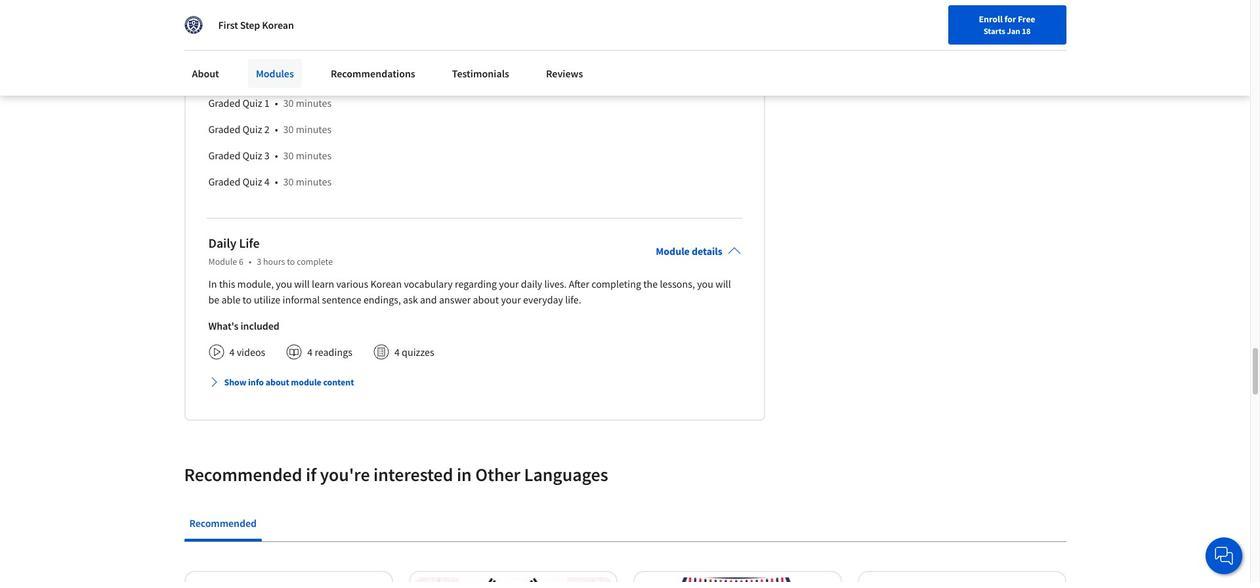 Task type: locate. For each thing, give the bounding box(es) containing it.
• for graded quiz 1
[[275, 96, 278, 109]]

None search field
[[187, 8, 502, 34]]

testimonials link
[[444, 59, 517, 88]]

you're
[[320, 463, 370, 487]]

1 quiz from the top
[[243, 96, 262, 109]]

quiz left 2
[[243, 123, 262, 136]]

graded quiz 3 • 30 minutes
[[208, 149, 332, 162]]

module up lessons,
[[656, 245, 690, 258]]

0 horizontal spatial quizzes
[[237, 70, 270, 83]]

2
[[264, 123, 270, 136]]

graded quiz 2 • 30 minutes
[[208, 123, 332, 136]]

30 right 1
[[283, 96, 294, 109]]

what's
[[208, 320, 239, 333]]

4 right about link
[[229, 70, 235, 83]]

total
[[284, 70, 306, 83]]

0 horizontal spatial 4 quizzes
[[229, 70, 270, 83]]

1 horizontal spatial korean
[[371, 278, 402, 291]]

0 horizontal spatial about
[[266, 377, 289, 388]]

quiz for 1
[[243, 96, 262, 109]]

30 right 2
[[283, 123, 294, 136]]

recommended button
[[184, 508, 262, 539]]

0 vertical spatial 4 quizzes
[[229, 70, 270, 83]]

quiz down graded quiz 3 • 30 minutes
[[243, 175, 262, 188]]

to right hours
[[287, 256, 295, 268]]

0 horizontal spatial korean
[[262, 18, 294, 32]]

0 vertical spatial korean
[[262, 18, 294, 32]]

your left everyday
[[501, 293, 521, 306]]

1 horizontal spatial about
[[473, 293, 499, 306]]

after
[[569, 278, 590, 291]]

you
[[276, 278, 292, 291], [697, 278, 714, 291]]

1 vertical spatial your
[[499, 278, 519, 291]]

your right "find"
[[905, 15, 922, 27]]

videos
[[237, 346, 265, 359]]

30 for 2
[[283, 123, 294, 136]]

module inside daily life module 6 • 3 hours to complete
[[208, 256, 237, 268]]

• total 120 minutes
[[275, 70, 362, 83]]

quiz up graded quiz 4 • 30 minutes on the left top of the page
[[243, 149, 262, 162]]

• for graded quiz 2
[[275, 123, 278, 136]]

1 vertical spatial quizzes
[[402, 346, 434, 359]]

2 graded from the top
[[208, 123, 240, 136]]

minutes down 120
[[296, 96, 332, 109]]

2 quiz from the top
[[243, 123, 262, 136]]

to right able
[[243, 293, 252, 306]]

daily
[[208, 235, 237, 251]]

0 horizontal spatial will
[[294, 278, 310, 291]]

testimonials
[[452, 67, 509, 80]]

find your new career
[[886, 15, 969, 27]]

recommendations link
[[323, 59, 423, 88]]

you right lessons,
[[697, 278, 714, 291]]

1 vertical spatial 3
[[257, 256, 261, 268]]

• down graded quiz 3 • 30 minutes
[[275, 175, 278, 188]]

4 quiz from the top
[[243, 175, 262, 188]]

included
[[241, 320, 279, 333]]

about down the regarding
[[473, 293, 499, 306]]

4 quizzes down ask
[[395, 346, 434, 359]]

graded down graded quiz 2 • 30 minutes
[[208, 149, 240, 162]]

3 quiz from the top
[[243, 149, 262, 162]]

0 vertical spatial recommended
[[184, 463, 302, 487]]

daily life module 6 • 3 hours to complete
[[208, 235, 333, 268]]

1 vertical spatial about
[[266, 377, 289, 388]]

1 horizontal spatial 3
[[264, 149, 270, 162]]

4 videos
[[229, 346, 265, 359]]

graded
[[208, 96, 240, 109], [208, 123, 240, 136], [208, 149, 240, 162], [208, 175, 240, 188]]

2 30 from the top
[[283, 123, 294, 136]]

module left 6
[[208, 256, 237, 268]]

in this module, you will learn various korean vocabulary regarding  your daily lives. after completing the lessons, you will be able to utilize informal sentence endings, ask and answer about your everyday life.
[[208, 278, 731, 306]]

4 30 from the top
[[283, 175, 294, 188]]

4 quizzes
[[229, 70, 270, 83], [395, 346, 434, 359]]

6
[[239, 256, 244, 268]]

•
[[275, 70, 279, 83], [275, 96, 278, 109], [275, 123, 278, 136], [275, 149, 278, 162], [275, 175, 278, 188], [249, 256, 252, 268]]

will up informal
[[294, 278, 310, 291]]

korean up endings,
[[371, 278, 402, 291]]

quiz left 1
[[243, 96, 262, 109]]

0 vertical spatial to
[[287, 256, 295, 268]]

• for graded quiz 4
[[275, 175, 278, 188]]

life.
[[565, 293, 581, 306]]

1 vertical spatial to
[[243, 293, 252, 306]]

3
[[264, 149, 270, 162], [257, 256, 261, 268]]

4
[[229, 70, 235, 83], [264, 175, 270, 188], [229, 346, 235, 359], [307, 346, 313, 359], [395, 346, 400, 359]]

module,
[[237, 278, 274, 291]]

1 vertical spatial recommended
[[189, 517, 257, 530]]

• inside daily life module 6 • 3 hours to complete
[[249, 256, 252, 268]]

minutes for graded quiz 2 • 30 minutes
[[296, 123, 332, 136]]

1 vertical spatial korean
[[371, 278, 402, 291]]

recommended if you're interested in other languages
[[184, 463, 608, 487]]

1 horizontal spatial to
[[287, 256, 295, 268]]

• right 1
[[275, 96, 278, 109]]

graded for graded quiz 1
[[208, 96, 240, 109]]

0 horizontal spatial module
[[208, 256, 237, 268]]

quizzes down ask
[[402, 346, 434, 359]]

1 30 from the top
[[283, 96, 294, 109]]

graded down graded quiz 3 • 30 minutes
[[208, 175, 240, 188]]

graded down about link
[[208, 96, 240, 109]]

notes
[[243, 7, 269, 20]]

quiz
[[243, 96, 262, 109], [243, 123, 262, 136], [243, 149, 262, 162], [243, 175, 262, 188]]

1
[[264, 96, 270, 109]]

new
[[924, 15, 941, 27]]

0 vertical spatial your
[[905, 15, 922, 27]]

3 down 2
[[264, 149, 270, 162]]

30 down graded quiz 3 • 30 minutes
[[283, 175, 294, 188]]

30 up graded quiz 4 • 30 minutes on the left top of the page
[[283, 149, 294, 162]]

quizzes
[[237, 70, 270, 83], [402, 346, 434, 359]]

this
[[219, 278, 235, 291]]

0 vertical spatial about
[[473, 293, 499, 306]]

2 vertical spatial your
[[501, 293, 521, 306]]

minutes for graded quiz 1 • 30 minutes
[[296, 96, 332, 109]]

minutes up graded quiz 4 • 30 minutes on the left top of the page
[[296, 149, 332, 162]]

30
[[283, 96, 294, 109], [283, 123, 294, 136], [283, 149, 294, 162], [283, 175, 294, 188]]

details
[[692, 245, 723, 258]]

minutes
[[326, 70, 362, 83], [296, 96, 332, 109], [296, 123, 332, 136], [296, 149, 332, 162], [296, 175, 332, 188]]

to inside in this module, you will learn various korean vocabulary regarding  your daily lives. after completing the lessons, you will be able to utilize informal sentence endings, ask and answer about your everyday life.
[[243, 293, 252, 306]]

module
[[656, 245, 690, 258], [208, 256, 237, 268]]

graded left 2
[[208, 123, 240, 136]]

• right 2
[[275, 123, 278, 136]]

you up utilize
[[276, 278, 292, 291]]

korean right step on the left of the page
[[262, 18, 294, 32]]

interested
[[374, 463, 453, 487]]

hide info about module content region
[[208, 0, 741, 200]]

quiz for 2
[[243, 123, 262, 136]]

first
[[218, 18, 238, 32]]

about right info
[[266, 377, 289, 388]]

recommended inside button
[[189, 517, 257, 530]]

4 left readings
[[307, 346, 313, 359]]

0 vertical spatial quizzes
[[237, 70, 270, 83]]

lessons,
[[660, 278, 695, 291]]

4 quizzes up 1
[[229, 70, 270, 83]]

your
[[905, 15, 922, 27], [499, 278, 519, 291], [501, 293, 521, 306]]

minutes right 2
[[296, 123, 332, 136]]

various
[[336, 278, 368, 291]]

quizzes up 1
[[237, 70, 270, 83]]

minutes down graded quiz 3 • 30 minutes
[[296, 175, 332, 188]]

0 horizontal spatial 3
[[257, 256, 261, 268]]

1 horizontal spatial will
[[716, 278, 731, 291]]

3 30 from the top
[[283, 149, 294, 162]]

your left daily
[[499, 278, 519, 291]]

1 horizontal spatial 4 quizzes
[[395, 346, 434, 359]]

4 graded from the top
[[208, 175, 240, 188]]

• up graded quiz 4 • 30 minutes on the left top of the page
[[275, 149, 278, 162]]

completing
[[592, 278, 641, 291]]

minutes right 120
[[326, 70, 362, 83]]

what's included
[[208, 320, 279, 333]]

4 down graded quiz 3 • 30 minutes
[[264, 175, 270, 188]]

0 horizontal spatial you
[[276, 278, 292, 291]]

first step korean
[[218, 18, 294, 32]]

korean
[[262, 18, 294, 32], [371, 278, 402, 291]]

0 vertical spatial 3
[[264, 149, 270, 162]]

1 horizontal spatial you
[[697, 278, 714, 291]]

• right 6
[[249, 256, 252, 268]]

chat with us image
[[1214, 546, 1235, 567]]

readings
[[315, 346, 352, 359]]

3 graded from the top
[[208, 149, 240, 162]]

to
[[287, 256, 295, 268], [243, 293, 252, 306]]

recommended
[[184, 463, 302, 487], [189, 517, 257, 530]]

info
[[248, 377, 264, 388]]

will down details
[[716, 278, 731, 291]]

about
[[473, 293, 499, 306], [266, 377, 289, 388]]

1 graded from the top
[[208, 96, 240, 109]]

ask
[[403, 293, 418, 306]]

0 horizontal spatial to
[[243, 293, 252, 306]]

2 will from the left
[[716, 278, 731, 291]]

to inside daily life module 6 • 3 hours to complete
[[287, 256, 295, 268]]

regarding
[[455, 278, 497, 291]]

be
[[208, 293, 219, 306]]

3 left hours
[[257, 256, 261, 268]]

4 left videos
[[229, 346, 235, 359]]



Task type: vqa. For each thing, say whether or not it's contained in the screenshot.
Show info about module content
yes



Task type: describe. For each thing, give the bounding box(es) containing it.
other
[[475, 463, 521, 487]]

recommendations
[[331, 67, 415, 80]]

show info about module content button
[[203, 371, 359, 394]]

minutes for graded quiz 3 • 30 minutes
[[296, 149, 332, 162]]

4 down endings,
[[395, 346, 400, 359]]

enroll
[[979, 13, 1003, 25]]

about inside "dropdown button"
[[266, 377, 289, 388]]

find
[[886, 15, 903, 27]]

3 inside daily life module 6 • 3 hours to complete
[[257, 256, 261, 268]]

about
[[192, 67, 219, 80]]

show info about module content
[[224, 377, 354, 388]]

1 horizontal spatial module
[[656, 245, 690, 258]]

1 will from the left
[[294, 278, 310, 291]]

everyday
[[523, 293, 563, 306]]

show
[[224, 377, 246, 388]]

modules link
[[248, 59, 302, 88]]

content
[[323, 377, 354, 388]]

step
[[240, 18, 260, 32]]

quizzes inside hide info about module content region
[[237, 70, 270, 83]]

30 for 4
[[283, 175, 294, 188]]

1 vertical spatial 4 quizzes
[[395, 346, 434, 359]]

• for graded quiz 3
[[275, 149, 278, 162]]

free
[[1018, 13, 1036, 25]]

sentence
[[322, 293, 362, 306]]

lecture notes
[[208, 7, 269, 20]]

starts
[[984, 26, 1006, 36]]

module details
[[656, 245, 723, 258]]

1 horizontal spatial quizzes
[[402, 346, 434, 359]]

informal
[[283, 293, 320, 306]]

4 quizzes inside hide info about module content region
[[229, 70, 270, 83]]

korean inside in this module, you will learn various korean vocabulary regarding  your daily lives. after completing the lessons, you will be able to utilize informal sentence endings, ask and answer about your everyday life.
[[371, 278, 402, 291]]

about inside in this module, you will learn various korean vocabulary regarding  your daily lives. after completing the lessons, you will be able to utilize informal sentence endings, ask and answer about your everyday life.
[[473, 293, 499, 306]]

the
[[643, 278, 658, 291]]

modules
[[256, 67, 294, 80]]

recommended for recommended
[[189, 517, 257, 530]]

1 you from the left
[[276, 278, 292, 291]]

career
[[943, 15, 969, 27]]

vocabulary
[[404, 278, 453, 291]]

graded quiz 1 • 30 minutes
[[208, 96, 332, 109]]

lecture
[[208, 7, 241, 20]]

module
[[291, 377, 322, 388]]

18
[[1022, 26, 1031, 36]]

graded quiz 4 • 30 minutes
[[208, 175, 332, 188]]

if
[[306, 463, 316, 487]]

recommended for recommended if you're interested in other languages
[[184, 463, 302, 487]]

utilize
[[254, 293, 281, 306]]

30 for 3
[[283, 149, 294, 162]]

learn
[[312, 278, 334, 291]]

english button
[[975, 0, 1054, 43]]

graded for graded quiz 4
[[208, 175, 240, 188]]

30 for 1
[[283, 96, 294, 109]]

graded for graded quiz 2
[[208, 123, 240, 136]]

languages
[[524, 463, 608, 487]]

2 you from the left
[[697, 278, 714, 291]]

reviews link
[[538, 59, 591, 88]]

• left total
[[275, 70, 279, 83]]

for
[[1005, 13, 1016, 25]]

find your new career link
[[880, 13, 975, 30]]

yonsei university image
[[184, 16, 203, 34]]

answer
[[439, 293, 471, 306]]

hours
[[263, 256, 285, 268]]

enroll for free starts jan 18
[[979, 13, 1036, 36]]

lives.
[[545, 278, 567, 291]]

3 inside hide info about module content region
[[264, 149, 270, 162]]

quiz for 4
[[243, 175, 262, 188]]

jan
[[1007, 26, 1021, 36]]

quiz for 3
[[243, 149, 262, 162]]

minutes for graded quiz 4 • 30 minutes
[[296, 175, 332, 188]]

daily
[[521, 278, 542, 291]]

able
[[222, 293, 241, 306]]

graded for graded quiz 3
[[208, 149, 240, 162]]

reviews
[[546, 67, 583, 80]]

in
[[457, 463, 472, 487]]

120
[[308, 70, 324, 83]]

and
[[420, 293, 437, 306]]

about link
[[184, 59, 227, 88]]

english
[[999, 15, 1031, 28]]

in
[[208, 278, 217, 291]]

life
[[239, 235, 260, 251]]

4 readings
[[307, 346, 352, 359]]

complete
[[297, 256, 333, 268]]

endings,
[[364, 293, 401, 306]]



